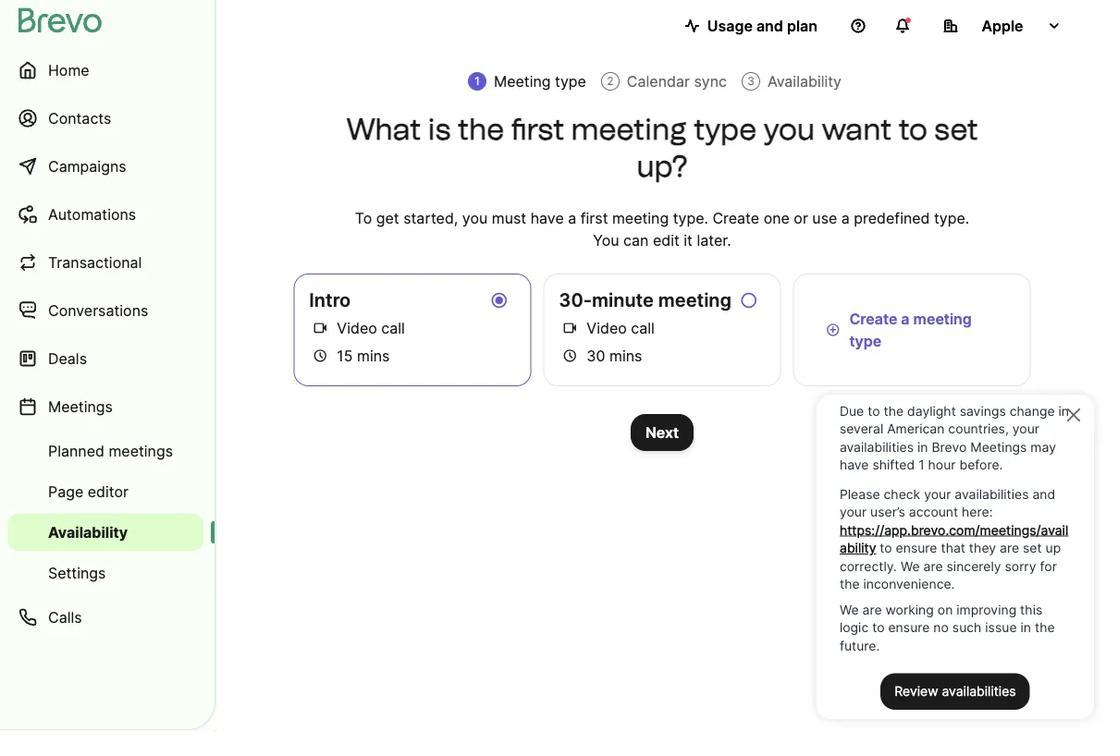 Task type: locate. For each thing, give the bounding box(es) containing it.
videocam inside 30-minute meeting radio_button_unchecked videocam video call
[[563, 320, 577, 337]]

first inside what is the first meeting type you want to set up?
[[511, 111, 564, 147]]

what
[[346, 111, 421, 147]]

1 vertical spatial type
[[694, 111, 757, 147]]

0 horizontal spatial videocam
[[313, 320, 328, 337]]

create up 'later.' at the top of the page
[[712, 209, 759, 227]]

contacts link
[[7, 96, 203, 141]]

video up schedule 15 mins
[[337, 319, 377, 337]]

must
[[492, 209, 526, 227]]

meetings
[[109, 442, 173, 460]]

predefined
[[854, 209, 930, 227]]

type. up it on the right top
[[673, 209, 708, 227]]

2 horizontal spatial a
[[901, 310, 910, 328]]

calls link
[[7, 596, 203, 640]]

0 horizontal spatial video
[[337, 319, 377, 337]]

1 schedule from the left
[[313, 347, 328, 365]]

create right add_circle_outline
[[849, 310, 897, 328]]

create
[[712, 209, 759, 227], [849, 310, 897, 328]]

availability down page editor
[[48, 523, 128, 541]]

type. right predefined
[[934, 209, 969, 227]]

0 horizontal spatial call
[[381, 319, 405, 337]]

first
[[511, 111, 564, 147], [581, 209, 608, 227]]

2 vertical spatial type
[[849, 332, 881, 350]]

1 horizontal spatial type
[[694, 111, 757, 147]]

later.
[[697, 231, 731, 249]]

0 vertical spatial type
[[555, 72, 586, 90]]

1 horizontal spatial first
[[581, 209, 608, 227]]

first down meeting type
[[511, 111, 564, 147]]

a
[[568, 209, 576, 227], [841, 209, 850, 227], [901, 310, 910, 328]]

a right have
[[568, 209, 576, 227]]

planned meetings
[[48, 442, 173, 460]]

type left 2
[[555, 72, 586, 90]]

meeting
[[494, 72, 551, 90]]

0 horizontal spatial availability
[[48, 523, 128, 541]]

1 horizontal spatial you
[[764, 111, 815, 147]]

schedule
[[313, 347, 328, 365], [563, 347, 577, 365]]

0 vertical spatial you
[[764, 111, 815, 147]]

videocam down 'intro'
[[313, 320, 328, 337]]

no color image for 30-minute meeting
[[559, 345, 581, 367]]

editor
[[88, 483, 129, 501]]

availability right the 3
[[768, 72, 842, 90]]

30
[[587, 347, 605, 365]]

automations link
[[7, 192, 203, 237]]

calendar
[[627, 72, 690, 90]]

0 horizontal spatial you
[[462, 209, 488, 227]]

type right add_circle_outline
[[849, 332, 881, 350]]

2 call from the left
[[631, 319, 655, 337]]

type.
[[673, 209, 708, 227], [934, 209, 969, 227]]

videocam video call
[[313, 319, 405, 337]]

home
[[48, 61, 89, 79]]

no color image left 15
[[309, 345, 331, 367]]

minute
[[592, 289, 654, 312]]

transactional link
[[7, 240, 203, 285]]

type down sync
[[694, 111, 757, 147]]

no color image for intro
[[309, 345, 331, 367]]

can
[[623, 231, 649, 249]]

apple button
[[928, 7, 1076, 44]]

calls
[[48, 609, 82, 627]]

no color image containing add_circle_outline
[[822, 319, 844, 341]]

intro
[[309, 289, 351, 312]]

0 horizontal spatial first
[[511, 111, 564, 147]]

you left want
[[764, 111, 815, 147]]

0 vertical spatial availability
[[768, 72, 842, 90]]

15
[[337, 347, 353, 365]]

no color image left 30-
[[488, 289, 510, 312]]

create inside the add_circle_outline create a meeting type
[[849, 310, 897, 328]]

1 horizontal spatial call
[[631, 319, 655, 337]]

meeting inside 30-minute meeting radio_button_unchecked videocam video call
[[658, 289, 732, 312]]

1 horizontal spatial mins
[[609, 347, 642, 365]]

a right "use"
[[841, 209, 850, 227]]

call
[[381, 319, 405, 337], [631, 319, 655, 337]]

a right add_circle_outline
[[901, 310, 910, 328]]

schedule inside "schedule 30 mins"
[[563, 347, 577, 365]]

mins
[[357, 347, 390, 365], [609, 347, 642, 365]]

radio_button_checked
[[490, 289, 508, 312]]

have
[[531, 209, 564, 227]]

no color image
[[738, 289, 760, 312], [309, 317, 331, 339], [559, 317, 581, 339], [822, 319, 844, 341]]

videocam
[[313, 320, 328, 337], [563, 320, 577, 337]]

mins right 15
[[357, 347, 390, 365]]

0 vertical spatial first
[[511, 111, 564, 147]]

to get started, you must have a first meeting type. create one or use a predefined type. you can edit it later.
[[355, 209, 969, 249]]

schedule for 30-minute meeting
[[563, 347, 577, 365]]

2 video from the left
[[587, 319, 627, 337]]

0 horizontal spatial schedule
[[313, 347, 328, 365]]

no color image containing radio_button_unchecked
[[738, 289, 760, 312]]

type
[[555, 72, 586, 90], [694, 111, 757, 147], [849, 332, 881, 350]]

2 mins from the left
[[609, 347, 642, 365]]

planned meetings link
[[7, 433, 203, 470]]

usage and plan button
[[670, 7, 832, 44]]

mins right 30
[[609, 347, 642, 365]]

2
[[607, 74, 614, 88]]

you left 'must'
[[462, 209, 488, 227]]

video up "schedule 30 mins"
[[587, 319, 627, 337]]

1 horizontal spatial availability
[[768, 72, 842, 90]]

1 horizontal spatial schedule
[[563, 347, 577, 365]]

1 horizontal spatial no color image
[[488, 289, 510, 312]]

1 horizontal spatial videocam
[[563, 320, 577, 337]]

no color image
[[488, 289, 510, 312], [309, 345, 331, 367], [559, 345, 581, 367]]

next
[[645, 424, 679, 442]]

1 horizontal spatial create
[[849, 310, 897, 328]]

2 horizontal spatial type
[[849, 332, 881, 350]]

meeting type
[[494, 72, 586, 90]]

to
[[355, 209, 372, 227]]

you inside what is the first meeting type you want to set up?
[[764, 111, 815, 147]]

1 horizontal spatial video
[[587, 319, 627, 337]]

availability
[[768, 72, 842, 90], [48, 523, 128, 541]]

plan
[[787, 17, 818, 35]]

call up schedule 15 mins
[[381, 319, 405, 337]]

schedule left 15
[[313, 347, 328, 365]]

1 vertical spatial create
[[849, 310, 897, 328]]

meeting inside the add_circle_outline create a meeting type
[[913, 310, 972, 328]]

meeting
[[571, 111, 687, 147], [612, 209, 669, 227], [658, 289, 732, 312], [913, 310, 972, 328]]

2 videocam from the left
[[563, 320, 577, 337]]

schedule inside schedule 15 mins
[[313, 347, 328, 365]]

1 video from the left
[[337, 319, 377, 337]]

0 horizontal spatial no color image
[[309, 345, 331, 367]]

automations
[[48, 205, 136, 223]]

videocam down 30-
[[563, 320, 577, 337]]

0 vertical spatial create
[[712, 209, 759, 227]]

the
[[458, 111, 504, 147]]

2 horizontal spatial no color image
[[559, 345, 581, 367]]

campaigns
[[48, 157, 126, 175]]

1 videocam from the left
[[313, 320, 328, 337]]

schedule left 30
[[563, 347, 577, 365]]

no color image left 30
[[559, 345, 581, 367]]

0 horizontal spatial create
[[712, 209, 759, 227]]

1 vertical spatial first
[[581, 209, 608, 227]]

meeting inside what is the first meeting type you want to set up?
[[571, 111, 687, 147]]

or
[[794, 209, 808, 227]]

0 horizontal spatial type.
[[673, 209, 708, 227]]

add_circle_outline create a meeting type
[[826, 310, 972, 350]]

first inside to get started, you must have a first meeting type. create one or use a predefined type. you can edit it later.
[[581, 209, 608, 227]]

0 horizontal spatial mins
[[357, 347, 390, 365]]

edit
[[653, 231, 680, 249]]

2 schedule from the left
[[563, 347, 577, 365]]

first up "you"
[[581, 209, 608, 227]]

add_circle_outline
[[826, 321, 841, 339]]

no color image containing radio_button_checked
[[488, 289, 510, 312]]

1 mins from the left
[[357, 347, 390, 365]]

call down the minute
[[631, 319, 655, 337]]

you
[[764, 111, 815, 147], [462, 209, 488, 227]]

1 horizontal spatial type.
[[934, 209, 969, 227]]

meetings link
[[7, 385, 203, 429]]

use
[[812, 209, 837, 227]]

1 vertical spatial you
[[462, 209, 488, 227]]

video
[[337, 319, 377, 337], [587, 319, 627, 337]]



Task type: describe. For each thing, give the bounding box(es) containing it.
you
[[593, 231, 619, 249]]

1 vertical spatial availability
[[48, 523, 128, 541]]

what is the first meeting type you want to set up?
[[346, 111, 978, 184]]

page editor link
[[7, 473, 203, 510]]

set
[[934, 111, 978, 147]]

schedule for intro
[[313, 347, 328, 365]]

create inside to get started, you must have a first meeting type. create one or use a predefined type. you can edit it later.
[[712, 209, 759, 227]]

settings link
[[7, 555, 203, 592]]

schedule 30 mins
[[563, 347, 642, 365]]

1
[[475, 74, 480, 88]]

home link
[[7, 48, 203, 92]]

want
[[822, 111, 892, 147]]

conversations link
[[7, 289, 203, 333]]

0 horizontal spatial type
[[555, 72, 586, 90]]

0 horizontal spatial a
[[568, 209, 576, 227]]

1 horizontal spatial a
[[841, 209, 850, 227]]

get
[[376, 209, 399, 227]]

started,
[[403, 209, 458, 227]]

radio_button_unchecked
[[740, 289, 758, 312]]

is
[[428, 111, 451, 147]]

page
[[48, 483, 83, 501]]

planned
[[48, 442, 104, 460]]

meetings
[[48, 398, 113, 416]]

calendar sync
[[627, 72, 727, 90]]

you inside to get started, you must have a first meeting type. create one or use a predefined type. you can edit it later.
[[462, 209, 488, 227]]

a inside the add_circle_outline create a meeting type
[[901, 310, 910, 328]]

deals
[[48, 350, 87, 368]]

apple
[[982, 17, 1023, 35]]

availability link
[[7, 514, 203, 551]]

usage
[[707, 17, 753, 35]]

1 call from the left
[[381, 319, 405, 337]]

conversations
[[48, 301, 148, 320]]

type inside the add_circle_outline create a meeting type
[[849, 332, 881, 350]]

schedule 15 mins
[[313, 347, 390, 365]]

3
[[747, 74, 754, 88]]

and
[[756, 17, 783, 35]]

contacts
[[48, 109, 111, 127]]

mins for 30-minute meeting
[[609, 347, 642, 365]]

up?
[[637, 148, 688, 184]]

it
[[684, 231, 693, 249]]

settings
[[48, 564, 106, 582]]

to
[[898, 111, 928, 147]]

next button
[[631, 414, 694, 451]]

mins for intro
[[357, 347, 390, 365]]

videocam inside videocam video call
[[313, 320, 328, 337]]

campaigns link
[[7, 144, 203, 189]]

call inside 30-minute meeting radio_button_unchecked videocam video call
[[631, 319, 655, 337]]

2 type. from the left
[[934, 209, 969, 227]]

page editor
[[48, 483, 129, 501]]

1 type. from the left
[[673, 209, 708, 227]]

one
[[764, 209, 790, 227]]

type inside what is the first meeting type you want to set up?
[[694, 111, 757, 147]]

meeting inside to get started, you must have a first meeting type. create one or use a predefined type. you can edit it later.
[[612, 209, 669, 227]]

usage and plan
[[707, 17, 818, 35]]

30-
[[559, 289, 592, 312]]

sync
[[694, 72, 727, 90]]

transactional
[[48, 253, 142, 271]]

deals link
[[7, 337, 203, 381]]

video inside 30-minute meeting radio_button_unchecked videocam video call
[[587, 319, 627, 337]]

30-minute meeting radio_button_unchecked videocam video call
[[559, 289, 758, 337]]



Task type: vqa. For each thing, say whether or not it's contained in the screenshot.


